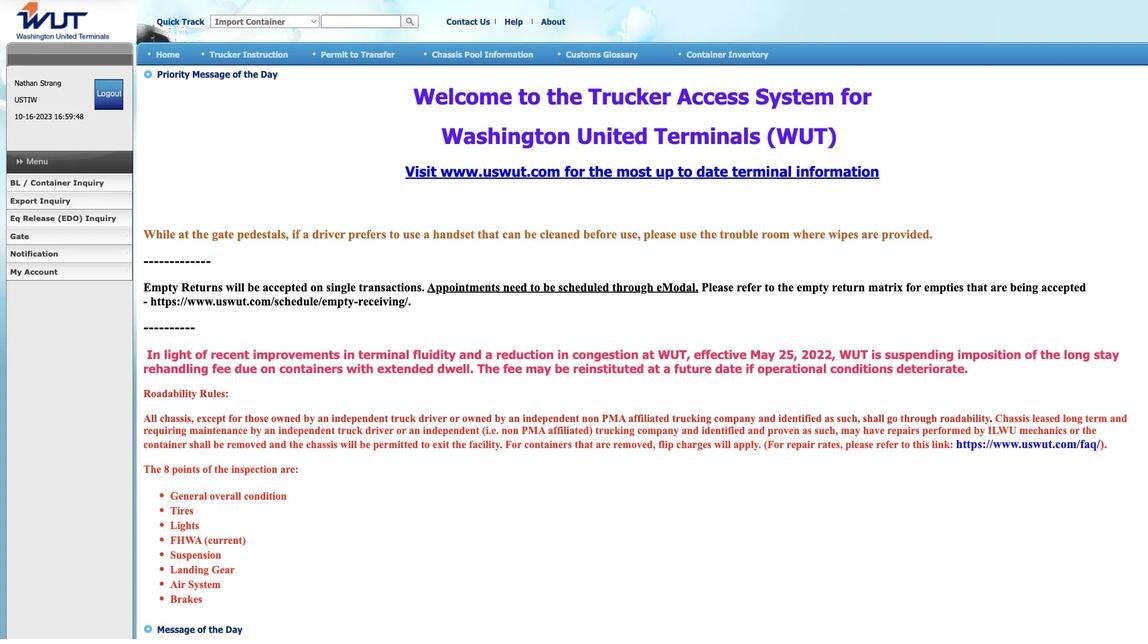 Task type: locate. For each thing, give the bounding box(es) containing it.
help
[[505, 17, 523, 26]]

contact
[[447, 17, 478, 26]]

16-
[[25, 112, 36, 121]]

account
[[24, 267, 58, 276]]

about link
[[541, 17, 565, 26]]

container left inventory on the right of page
[[687, 49, 726, 59]]

container up export inquiry
[[30, 178, 71, 187]]

1 vertical spatial container
[[30, 178, 71, 187]]

strang
[[40, 78, 61, 87]]

information
[[485, 49, 534, 59]]

track
[[182, 17, 204, 26]]

inquiry for (edo)
[[85, 214, 116, 223]]

chassis
[[432, 49, 462, 59]]

export inquiry link
[[6, 192, 133, 210]]

contact us link
[[447, 17, 490, 26]]

eq release (edo) inquiry
[[10, 214, 116, 223]]

inquiry up the export inquiry link
[[73, 178, 104, 187]]

10-
[[14, 112, 25, 121]]

bl / container inquiry
[[10, 178, 104, 187]]

export inquiry
[[10, 196, 70, 205]]

transfer
[[361, 49, 395, 59]]

customs
[[566, 49, 601, 59]]

eq
[[10, 214, 20, 223]]

trucker
[[210, 49, 241, 59]]

permit to transfer
[[321, 49, 395, 59]]

bl
[[10, 178, 20, 187]]

container
[[687, 49, 726, 59], [30, 178, 71, 187]]

home
[[156, 49, 180, 59]]

gate link
[[6, 227, 133, 245]]

0 vertical spatial container
[[687, 49, 726, 59]]

inquiry
[[73, 178, 104, 187], [40, 196, 70, 205], [85, 214, 116, 223]]

0 vertical spatial inquiry
[[73, 178, 104, 187]]

inquiry down the bl / container inquiry in the top left of the page
[[40, 196, 70, 205]]

None text field
[[321, 15, 401, 28]]

inquiry right (edo)
[[85, 214, 116, 223]]

about
[[541, 17, 565, 26]]

10-16-2023 16:59:48
[[14, 112, 84, 121]]

inquiry for container
[[73, 178, 104, 187]]

release
[[23, 214, 55, 223]]

login image
[[95, 79, 123, 110]]

customs glossary
[[566, 49, 638, 59]]

2 vertical spatial inquiry
[[85, 214, 116, 223]]

contact us
[[447, 17, 490, 26]]

1 vertical spatial inquiry
[[40, 196, 70, 205]]



Task type: vqa. For each thing, say whether or not it's contained in the screenshot.
Help at the top of the page
yes



Task type: describe. For each thing, give the bounding box(es) containing it.
bl / container inquiry link
[[6, 174, 133, 192]]

notification
[[10, 249, 58, 258]]

trucker instruction
[[210, 49, 288, 59]]

quick track
[[157, 17, 204, 26]]

pool
[[465, 49, 482, 59]]

nathan
[[14, 78, 38, 87]]

permit
[[321, 49, 348, 59]]

2023
[[36, 112, 52, 121]]

/
[[23, 178, 28, 187]]

eq release (edo) inquiry link
[[6, 210, 133, 227]]

instruction
[[243, 49, 288, 59]]

my
[[10, 267, 22, 276]]

inventory
[[729, 49, 769, 59]]

us
[[480, 17, 490, 26]]

quick
[[157, 17, 180, 26]]

1 horizontal spatial container
[[687, 49, 726, 59]]

help link
[[505, 17, 523, 26]]

glossary
[[603, 49, 638, 59]]

nathan strang
[[14, 78, 61, 87]]

chassis pool information
[[432, 49, 534, 59]]

notification link
[[6, 245, 133, 263]]

(edo)
[[58, 214, 83, 223]]

16:59:48
[[54, 112, 84, 121]]

0 horizontal spatial container
[[30, 178, 71, 187]]

to
[[350, 49, 359, 59]]

gate
[[10, 231, 29, 241]]

ustiw
[[14, 95, 37, 104]]

container inventory
[[687, 49, 769, 59]]

my account
[[10, 267, 58, 276]]

export
[[10, 196, 37, 205]]

my account link
[[6, 263, 133, 281]]



